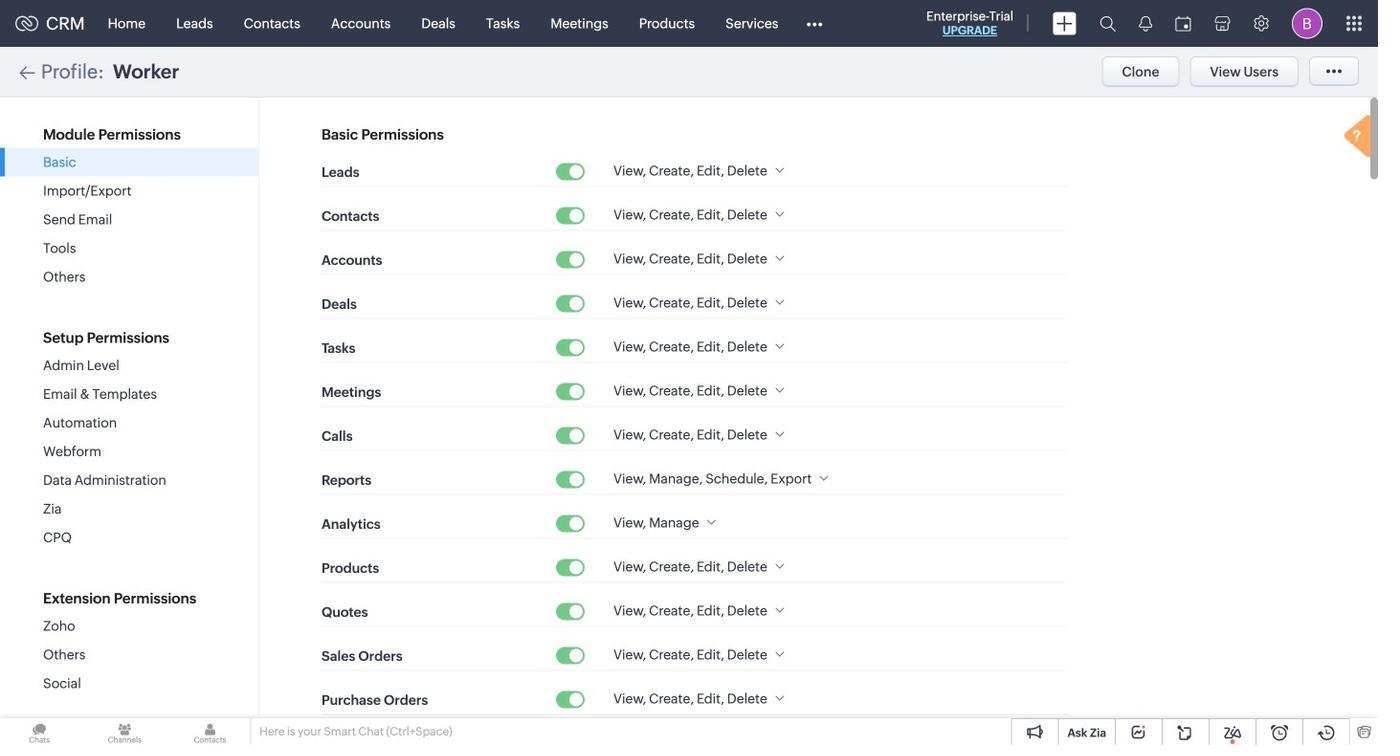 Task type: locate. For each thing, give the bounding box(es) containing it.
signals element
[[1128, 0, 1164, 47]]

create menu element
[[1042, 0, 1089, 46]]

search image
[[1100, 15, 1116, 32]]

profile image
[[1292, 8, 1323, 39]]

Other Modules field
[[794, 8, 835, 39]]

help image
[[1340, 112, 1379, 164]]

create menu image
[[1053, 12, 1077, 35]]

profile element
[[1281, 0, 1335, 46]]

logo image
[[15, 16, 38, 31]]



Task type: describe. For each thing, give the bounding box(es) containing it.
chats image
[[0, 719, 79, 746]]

channels image
[[85, 719, 164, 746]]

search element
[[1089, 0, 1128, 47]]

contacts image
[[171, 719, 249, 746]]

calendar image
[[1176, 16, 1192, 31]]

signals image
[[1139, 15, 1153, 32]]



